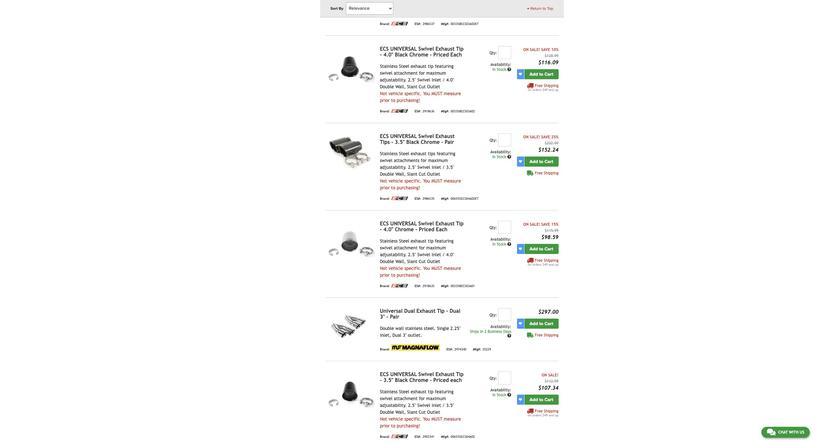 Task type: locate. For each thing, give the bounding box(es) containing it.
add to cart down $98.59 on the bottom right
[[530, 247, 554, 252]]

cart down $107.34
[[545, 398, 554, 403]]

0 horizontal spatial dual
[[393, 333, 402, 338]]

not for ecs universal swivel exhaust tip - 4.0" chrome - priced each
[[380, 266, 387, 271]]

steel inside stainless steel exhaust tips featuring swivel attachments for maximum adjustability. 2.5" swivel inlet / 3.5" double wall, slant cut outlet not vehicle specific. you must measure prior to purchasing!
[[399, 151, 409, 156]]

orders for $116.09
[[533, 88, 542, 92]]

sale! inside on sale! $112.99 $107.34
[[548, 374, 559, 378]]

specific. inside stainless steel exhaust tip featuring swivel attachment for maximum adjustability. 2.5" swivel inlet / 3.5" double wall, slant cut outlet not vehicle specific. you must measure prior to purchasing!
[[405, 417, 422, 422]]

for down ecs universal swivel exhaust tip - 4.0" black chrome - priced each link on the top of page
[[419, 71, 425, 76]]

ecs
[[380, 46, 389, 52], [380, 133, 389, 140], [380, 221, 389, 227], [380, 372, 389, 378]]

sale! up $116.09
[[530, 47, 540, 52]]

shipping down the $152.24
[[544, 171, 559, 176]]

up down $98.59 on the bottom right
[[555, 263, 559, 267]]

2 attachment from the top
[[394, 246, 418, 251]]

es#: for universal dual exhaust tip - dual 3" - pair
[[447, 348, 453, 352]]

3.5" inside ecs universal swivel exhaust tip - 3.5" black chrome - priced each
[[384, 378, 393, 384]]

adjustability. for ecs universal swivel exhaust tip - 4.0" chrome - priced each
[[380, 252, 407, 258]]

1 horizontal spatial 3"
[[403, 333, 407, 338]]

5 free from the top
[[535, 410, 543, 414]]

swivel down ecs universal swivel exhaust tip - 3.5" black chrome - priced each link
[[418, 404, 431, 409]]

steel for ecs universal swivel exhaust tip - 3.5" black chrome - priced each
[[399, 390, 409, 395]]

save inside the on sale!                         save 15% $115.99 $98.59
[[541, 223, 550, 227]]

you up 2918636
[[423, 91, 430, 96]]

2 stock from the top
[[497, 155, 506, 159]]

cart
[[545, 72, 554, 77], [545, 159, 554, 165], [545, 247, 554, 252], [545, 322, 554, 327], [545, 398, 554, 403]]

free shipping down the $152.24
[[535, 171, 559, 176]]

exhaust up steel.
[[417, 308, 436, 315]]

steel for ecs universal swivel exhaust tip - 4.0" chrome - priced each
[[399, 239, 409, 244]]

2 vertical spatial free shipping on orders $49 and up
[[528, 410, 559, 418]]

ecs universal swivel exhaust tip - 3.5" black chrome - priced each link
[[380, 372, 464, 384]]

1 add from the top
[[530, 72, 538, 77]]

/ for ecs universal swivel exhaust tip - 4.0" chrome - priced each
[[443, 252, 445, 258]]

2 vertical spatial up
[[555, 414, 559, 418]]

tip inside "ecs universal swivel exhaust tip - 4.0" black chrome - priced each"
[[456, 46, 464, 52]]

0 vertical spatial pair
[[445, 139, 454, 145]]

black inside ecs universal swivel exhaust tip - 3.5" black chrome - priced each
[[395, 378, 408, 384]]

top
[[547, 6, 554, 11]]

exhaust down 'mfg#: 003358ecs03a02'
[[436, 133, 455, 140]]

sale! inside the on sale!                         save 15% $115.99 $98.59
[[530, 223, 540, 227]]

2.5"
[[408, 77, 416, 83], [408, 165, 416, 170], [408, 252, 416, 258], [408, 404, 416, 409]]

chat with us
[[779, 431, 805, 436]]

2 stainless steel exhaust tip featuring swivel attachment for maximum adjustability. 2.5" swivel inlet / 4.0" double wall, slant cut outlet not vehicle specific. you must measure prior to purchasing! from the top
[[380, 239, 461, 278]]

free shipping
[[535, 171, 559, 176], [535, 334, 559, 338]]

5 must from the top
[[432, 417, 443, 422]]

steel down ecs universal swivel exhaust tip - 4.0" chrome - priced each
[[399, 239, 409, 244]]

1 you from the top
[[423, 3, 430, 9]]

2 question circle image from the top
[[508, 155, 511, 159]]

1 wall, from the top
[[396, 84, 406, 89]]

must for ecs universal swivel exhaust tip - 3.5" black chrome - priced each
[[432, 417, 443, 422]]

save inside the on sale!                         save 25% $202.99 $152.24
[[541, 135, 550, 140]]

5 ecs - corporate logo image from the top
[[391, 435, 408, 439]]

3.5"
[[395, 139, 405, 145], [446, 165, 454, 170], [384, 378, 393, 384], [446, 404, 454, 409]]

ecs inside ecs universal swivel exhaust tip - 3.5" black chrome - priced each
[[380, 372, 389, 378]]

not inside stainless steel exhaust tip featuring swivel attachment for maximum adjustability. 2.5" swivel inlet / 3.5" double wall, slant cut outlet not vehicle specific. you must measure prior to purchasing!
[[380, 417, 387, 422]]

mfg#: 003358ecs03a01
[[441, 285, 475, 289]]

on left 25%
[[523, 135, 529, 140]]

/ inside stainless steel exhaust tip featuring swivel attachment for maximum adjustability. 2.5" swivel inlet / 3.5" double wall, slant cut outlet not vehicle specific. you must measure prior to purchasing!
[[443, 404, 445, 409]]

not
[[380, 3, 387, 9], [380, 91, 387, 96], [380, 179, 387, 184], [380, 266, 387, 271], [380, 417, 387, 422]]

slant up es#: 2903341
[[407, 410, 418, 416]]

in for ecs universal swivel exhaust tips - 3.5" black chrome - pair
[[493, 155, 496, 159]]

on
[[528, 88, 532, 92], [528, 263, 532, 267], [528, 414, 532, 418]]

must up 2903341
[[432, 417, 443, 422]]

wall, inside stainless steel exhaust tip featuring swivel attachment for maximum adjustability. 2.5" swivel inlet / 3.5" double wall, slant cut outlet not vehicle specific. you must measure prior to purchasing!
[[396, 410, 406, 416]]

free down $297.00
[[535, 334, 543, 338]]

add to cart
[[530, 72, 554, 77], [530, 159, 554, 165], [530, 247, 554, 252], [530, 322, 554, 327], [530, 398, 554, 403]]

1 free from the top
[[535, 84, 543, 88]]

featuring down ecs universal swivel exhaust tip - 4.0" chrome - priced each
[[435, 239, 454, 244]]

you
[[423, 3, 430, 9], [423, 91, 430, 96], [423, 179, 430, 184], [423, 266, 430, 271], [423, 417, 430, 422]]

purchasing! inside stainless steel exhaust tips featuring swivel attachments for maximum adjustability. 2.5" swivel inlet / 3.5" double wall, slant cut outlet not vehicle specific. you must measure prior to purchasing!
[[397, 185, 420, 191]]

4 availability: from the top
[[491, 325, 511, 330]]

3 wall, from the top
[[396, 259, 406, 265]]

must inside stainless steel exhaust tip featuring swivel attachment for maximum adjustability. 2.5" swivel inlet / 3.5" double wall, slant cut outlet not vehicle specific. you must measure prior to purchasing!
[[432, 417, 443, 422]]

add to cart down $116.09
[[530, 72, 554, 77]]

2 horizontal spatial dual
[[450, 308, 461, 315]]

in stock for $152.24
[[493, 155, 508, 159]]

0 vertical spatial up
[[555, 88, 559, 92]]

outlet
[[427, 84, 440, 89], [427, 172, 440, 177], [427, 259, 440, 265], [427, 410, 440, 416]]

for inside stainless steel exhaust tips featuring swivel attachments for maximum adjustability. 2.5" swivel inlet / 3.5" double wall, slant cut outlet not vehicle specific. you must measure prior to purchasing!
[[421, 158, 427, 163]]

tips
[[428, 151, 436, 156]]

tip down ecs universal swivel exhaust tip - 4.0" chrome - priced each
[[428, 239, 434, 244]]

slant down attachments
[[407, 172, 418, 177]]

in stock
[[493, 67, 508, 72], [493, 155, 508, 159], [493, 242, 508, 247], [493, 393, 508, 398]]

prior for ecs universal swivel exhaust tip - 4.0" black chrome - priced each
[[380, 98, 390, 103]]

steel
[[399, 64, 409, 69], [399, 151, 409, 156], [399, 239, 409, 244], [399, 390, 409, 395]]

mfg#: right 2903341
[[441, 436, 450, 440]]

not for ecs universal swivel exhaust tip - 3.5" black chrome - priced each
[[380, 417, 387, 422]]

3 2.5" from the top
[[408, 252, 416, 258]]

ecs - corporate logo image
[[391, 22, 408, 25], [391, 109, 408, 113], [391, 197, 408, 200], [391, 284, 408, 288], [391, 435, 408, 439]]

us
[[800, 431, 805, 436]]

$98.59
[[542, 235, 559, 241]]

you up the 2918635 in the right of the page
[[423, 266, 430, 271]]

0 vertical spatial add to wish list image
[[519, 73, 522, 76]]

ecs - corporate logo image left the es#: 2918635
[[391, 284, 408, 288]]

1 question circle image from the top
[[508, 68, 511, 72]]

es#2986535 - 006555ecs04a02kt - ecs universal swivel exhaust tips - 3.5" black chrome - pair - stainless steel exhaust tips featuring swivel attachments for maximum adjustability. 2.5" swivel inlet / 3.5" double wall, slant cut outlet - ecs - audi bmw volkswagen mercedes benz mini porsche image
[[325, 134, 375, 171]]

and for $98.59
[[549, 263, 554, 267]]

chrome inside ecs universal swivel exhaust tips - 3.5" black chrome - pair
[[421, 139, 440, 145]]

2 / from the top
[[443, 165, 445, 170]]

add to wish list image for $152.24
[[519, 160, 522, 163]]

None number field
[[498, 46, 511, 59], [498, 134, 511, 147], [498, 221, 511, 234], [498, 309, 511, 322], [498, 372, 511, 385], [498, 46, 511, 59], [498, 134, 511, 147], [498, 221, 511, 234], [498, 309, 511, 322], [498, 372, 511, 385]]

3 stainless from the top
[[380, 239, 398, 244]]

2 you from the top
[[423, 91, 430, 96]]

exhaust inside ecs universal swivel exhaust tip - 4.0" chrome - priced each
[[436, 221, 455, 227]]

wall,
[[396, 84, 406, 89], [396, 172, 406, 177], [396, 259, 406, 265], [396, 410, 406, 416]]

es#: for ecs universal swivel exhaust tip - 4.0" chrome - priced each
[[415, 285, 421, 289]]

0 vertical spatial and
[[549, 88, 554, 92]]

1 availability: from the top
[[491, 62, 511, 67]]

inlet down tips
[[432, 165, 441, 170]]

cut for ecs universal swivel exhaust tip - 4.0" black chrome - priced each
[[419, 84, 426, 89]]

ecs - corporate logo image left es#: 2918636
[[391, 109, 408, 113]]

specific. up es#: 2903341
[[405, 417, 422, 422]]

2.5" inside stainless steel exhaust tip featuring swivel attachment for maximum adjustability. 2.5" swivel inlet / 3.5" double wall, slant cut outlet not vehicle specific. you must measure prior to purchasing!
[[408, 404, 416, 409]]

for down ecs universal swivel exhaust tip - 4.0" chrome - priced each
[[419, 246, 425, 251]]

save up the $202.99
[[541, 135, 550, 140]]

4 in stock from the top
[[493, 393, 508, 398]]

1 orders from the top
[[533, 88, 542, 92]]

1 add to cart from the top
[[530, 72, 554, 77]]

1 vertical spatial free shipping on orders $49 and up
[[528, 259, 559, 267]]

5 you from the top
[[423, 417, 430, 422]]

1 vertical spatial pair
[[390, 314, 399, 321]]

inlet inside stainless steel exhaust tips featuring swivel attachments for maximum adjustability. 2.5" swivel inlet / 3.5" double wall, slant cut outlet not vehicle specific. you must measure prior to purchasing!
[[432, 165, 441, 170]]

add to wish list image for $116.09
[[519, 73, 522, 76]]

add to cart down $297.00
[[530, 322, 554, 327]]

1 vertical spatial 3"
[[403, 333, 407, 338]]

35229
[[483, 348, 491, 352]]

15%
[[551, 223, 559, 227]]

steel up attachments
[[399, 151, 409, 156]]

must for ecs universal swivel exhaust tips - 3.5" black chrome - pair
[[432, 179, 443, 184]]

1 vertical spatial priced
[[419, 227, 435, 233]]

4 vehicle from the top
[[389, 266, 403, 271]]

stainless steel exhaust tip featuring swivel attachment for maximum adjustability. 2.5" swivel inlet / 4.0" double wall, slant cut outlet not vehicle specific. you must measure prior to purchasing! up the es#: 2918635
[[380, 239, 461, 278]]

2 exhaust from the top
[[411, 151, 427, 156]]

0 vertical spatial each
[[451, 52, 462, 58]]

exhaust
[[436, 46, 455, 52], [436, 133, 455, 140], [436, 221, 455, 227], [417, 308, 436, 315], [436, 372, 455, 378]]

must up 2918636
[[432, 91, 443, 96]]

2 in stock from the top
[[493, 155, 508, 159]]

0 vertical spatial 3"
[[380, 314, 385, 321]]

4 stainless from the top
[[380, 390, 398, 395]]

magnaflow - corporate logo image
[[391, 345, 440, 351]]

3 brand: from the top
[[380, 197, 390, 201]]

availability:
[[491, 62, 511, 67], [491, 150, 511, 155], [491, 238, 511, 242], [491, 325, 511, 330], [491, 389, 511, 393]]

inlet
[[432, 77, 441, 83], [432, 165, 441, 170], [432, 252, 441, 258], [432, 404, 441, 409]]

mfg#:
[[441, 22, 450, 26], [441, 110, 450, 113], [441, 197, 450, 201], [441, 285, 450, 289], [473, 348, 481, 352], [441, 436, 450, 440]]

maximum down ecs universal swivel exhaust tip - 3.5" black chrome - priced each
[[426, 397, 446, 402]]

not for ecs universal swivel exhaust tip - 4.0" black chrome - priced each
[[380, 91, 387, 96]]

1 vertical spatial attachment
[[394, 246, 418, 251]]

double inside stainless steel exhaust tips featuring swivel attachments for maximum adjustability. 2.5" swivel inlet / 3.5" double wall, slant cut outlet not vehicle specific. you must measure prior to purchasing!
[[380, 172, 394, 177]]

question circle image
[[508, 243, 511, 247]]

purchasing! up es#: 2918636
[[397, 98, 420, 103]]

0 vertical spatial on
[[528, 88, 532, 92]]

tip inside stainless steel exhaust tip featuring swivel attachment for maximum adjustability. 2.5" swivel inlet / 3.5" double wall, slant cut outlet not vehicle specific. you must measure prior to purchasing!
[[428, 390, 434, 395]]

black for ecs universal swivel exhaust tips - 3.5" black chrome - pair
[[406, 139, 419, 145]]

1 add to cart button from the top
[[525, 69, 559, 79]]

purchasing! for ecs universal swivel exhaust tip - 3.5" black chrome - priced each
[[397, 424, 420, 429]]

1 in stock from the top
[[493, 67, 508, 72]]

save for $116.09
[[541, 47, 550, 52]]

tip down ecs universal swivel exhaust tip - 4.0" black chrome - priced each link on the top of page
[[428, 64, 434, 69]]

3.5" inside stainless steel exhaust tips featuring swivel attachments for maximum adjustability. 2.5" swivel inlet / 3.5" double wall, slant cut outlet not vehicle specific. you must measure prior to purchasing!
[[446, 165, 454, 170]]

black inside "ecs universal swivel exhaust tip - 4.0" black chrome - priced each"
[[395, 52, 408, 58]]

$49 down $98.59 on the bottom right
[[543, 263, 548, 267]]

2 vertical spatial black
[[395, 378, 408, 384]]

shipping down $297.00
[[544, 334, 559, 338]]

2 add to wish list image from the top
[[519, 399, 522, 402]]

2 cut from the top
[[419, 172, 426, 177]]

2.5" down attachments
[[408, 165, 416, 170]]

0 vertical spatial free shipping on orders $49 and up
[[528, 84, 559, 92]]

2974340
[[455, 348, 467, 352]]

sale! for $152.24
[[530, 135, 540, 140]]

es#: left 2986535
[[415, 197, 421, 201]]

purchasing! for ecs universal swivel exhaust tip - 4.0" black chrome - priced each
[[397, 98, 420, 103]]

you up 2986537
[[423, 3, 430, 9]]

you inside stainless steel exhaust tip featuring swivel attachment for maximum adjustability. 2.5" swivel inlet / 3.5" double wall, slant cut outlet not vehicle specific. you must measure prior to purchasing!
[[423, 417, 430, 422]]

and down $107.34
[[549, 414, 554, 418]]

3" down wall
[[403, 333, 407, 338]]

vehicle inside stainless steel exhaust tip featuring swivel attachment for maximum adjustability. 2.5" swivel inlet / 3.5" double wall, slant cut outlet not vehicle specific. you must measure prior to purchasing!
[[389, 417, 403, 422]]

3"
[[380, 314, 385, 321], [403, 333, 407, 338]]

dual
[[404, 308, 415, 315], [450, 308, 461, 315], [393, 333, 402, 338]]

adjustability. inside stainless steel exhaust tips featuring swivel attachments for maximum adjustability. 2.5" swivel inlet / 3.5" double wall, slant cut outlet not vehicle specific. you must measure prior to purchasing!
[[380, 165, 407, 170]]

availability: for $116.09
[[491, 62, 511, 67]]

universal inside ecs universal swivel exhaust tip - 3.5" black chrome - priced each
[[390, 372, 417, 378]]

each inside ecs universal swivel exhaust tip - 4.0" chrome - priced each
[[436, 227, 448, 233]]

cut for ecs universal swivel exhaust tip - 3.5" black chrome - priced each
[[419, 410, 426, 416]]

featuring down ecs universal swivel exhaust tip - 4.0" black chrome - priced each link on the top of page
[[435, 64, 454, 69]]

2 adjustability. from the top
[[380, 165, 407, 170]]

chrome inside ecs universal swivel exhaust tip - 3.5" black chrome - priced each
[[410, 378, 428, 384]]

3" up inlet,
[[380, 314, 385, 321]]

on for $152.24
[[523, 135, 529, 140]]

outlet down tips
[[427, 172, 440, 177]]

must
[[432, 3, 443, 9], [432, 91, 443, 96], [432, 179, 443, 184], [432, 266, 443, 271], [432, 417, 443, 422]]

for for ecs universal swivel exhaust tip - 4.0" black chrome - priced each
[[419, 71, 425, 76]]

2 vertical spatial on
[[528, 414, 532, 418]]

steel for ecs universal swivel exhaust tip - 4.0" black chrome - priced each
[[399, 64, 409, 69]]

sale! inside the on sale!                         save 25% $202.99 $152.24
[[530, 135, 540, 140]]

5 specific. from the top
[[405, 417, 422, 422]]

black inside ecs universal swivel exhaust tips - 3.5" black chrome - pair
[[406, 139, 419, 145]]

adjustability.
[[380, 77, 407, 83], [380, 165, 407, 170], [380, 252, 407, 258], [380, 404, 407, 409]]

0 vertical spatial stainless steel exhaust tip featuring swivel attachment for maximum adjustability. 2.5" swivel inlet / 4.0" double wall, slant cut outlet not vehicle specific. you must measure prior to purchasing!
[[380, 64, 461, 103]]

universal for ecs universal swivel exhaust tip - 4.0" black chrome - priced each
[[390, 46, 417, 52]]

1 free shipping on orders $49 and up from the top
[[528, 84, 559, 92]]

0 vertical spatial save
[[541, 47, 550, 52]]

vehicle for ecs universal swivel exhaust tip - 4.0" chrome - priced each
[[389, 266, 403, 271]]

chat with us link
[[762, 428, 810, 439]]

4 add from the top
[[530, 322, 538, 327]]

3 purchasing! from the top
[[397, 185, 420, 191]]

inlet,
[[380, 333, 391, 338]]

exhaust down es#: 2974340
[[436, 372, 455, 378]]

cart down $297.00
[[545, 322, 554, 327]]

tip inside ecs universal swivel exhaust tip - 3.5" black chrome - priced each
[[456, 372, 464, 378]]

2 vertical spatial save
[[541, 223, 550, 227]]

swivel inside ecs universal swivel exhaust tip - 3.5" black chrome - priced each
[[419, 372, 434, 378]]

universal inside ecs universal swivel exhaust tips - 3.5" black chrome - pair
[[390, 133, 417, 140]]

$115.99
[[545, 229, 559, 233]]

up for $116.09
[[555, 88, 559, 92]]

exhaust inside universal dual exhaust tip - dual 3" - pair
[[417, 308, 436, 315]]

cut up the es#: 2918635
[[419, 259, 426, 265]]

3 free shipping on orders $49 and up from the top
[[528, 410, 559, 418]]

vehicle for ecs universal swivel exhaust tip - 4.0" black chrome - priced each
[[389, 91, 403, 96]]

2.5" for ecs universal swivel exhaust tip - 3.5" black chrome - priced each
[[408, 404, 416, 409]]

specific. inside stainless steel exhaust tips featuring swivel attachments for maximum adjustability. 2.5" swivel inlet / 3.5" double wall, slant cut outlet not vehicle specific. you must measure prior to purchasing!
[[405, 179, 422, 184]]

2.25"
[[451, 326, 461, 332]]

ecs inside ecs universal swivel exhaust tip - 4.0" chrome - priced each
[[380, 221, 389, 227]]

1 specific. from the top
[[405, 3, 422, 9]]

swivel inside stainless steel exhaust tips featuring swivel attachments for maximum adjustability. 2.5" swivel inlet / 3.5" double wall, slant cut outlet not vehicle specific. you must measure prior to purchasing!
[[418, 165, 431, 170]]

universal dual exhaust tip - dual 3" - pair
[[380, 308, 461, 321]]

exhaust
[[411, 64, 427, 69], [411, 151, 427, 156], [411, 239, 427, 244], [411, 390, 427, 395]]

5 not from the top
[[380, 417, 387, 422]]

you inside stainless steel exhaust tips featuring swivel attachments for maximum adjustability. 2.5" swivel inlet / 3.5" double wall, slant cut outlet not vehicle specific. you must measure prior to purchasing!
[[423, 179, 430, 184]]

$49 down $116.09
[[543, 88, 548, 92]]

measure up 'mfg#: 003358ecs03a02'
[[444, 91, 461, 96]]

add to wish list image
[[519, 73, 522, 76], [519, 160, 522, 163], [519, 323, 522, 326]]

1 vertical spatial add to wish list image
[[519, 160, 522, 163]]

exhaust inside "ecs universal swivel exhaust tip - 4.0" black chrome - priced each"
[[436, 46, 455, 52]]

2 add from the top
[[530, 159, 538, 165]]

0 horizontal spatial each
[[436, 227, 448, 233]]

orders for $98.59
[[533, 263, 542, 267]]

3 double from the top
[[380, 259, 394, 265]]

swivel inside stainless steel exhaust tip featuring swivel attachment for maximum adjustability. 2.5" swivel inlet / 3.5" double wall, slant cut outlet not vehicle specific. you must measure prior to purchasing!
[[380, 397, 393, 402]]

2 slant from the top
[[407, 172, 418, 177]]

orders down $98.59 on the bottom right
[[533, 263, 542, 267]]

1 not from the top
[[380, 3, 387, 9]]

2.5" for ecs universal swivel exhaust tip - 4.0" chrome - priced each
[[408, 252, 416, 258]]

2 double from the top
[[380, 172, 394, 177]]

adjustability. for ecs universal swivel exhaust tips - 3.5" black chrome - pair
[[380, 165, 407, 170]]

es#2918635 - 003358ecs03a01 - ecs universal swivel exhaust tip - 4.0" chrome - priced each - stainless steel exhaust tip featuring swivel attachment for maximum adjustability. 2.5" swivel inlet / 4.0" double wall, slant cut outlet - ecs - audi bmw volkswagen mercedes benz mini porsche image
[[325, 221, 375, 258]]

swivel for ecs universal swivel exhaust tip - 4.0" chrome - priced each
[[380, 246, 393, 251]]

for
[[419, 71, 425, 76], [421, 158, 427, 163], [419, 246, 425, 251], [419, 397, 425, 402]]

ecs - corporate logo image left es#: 2903341
[[391, 435, 408, 439]]

2 must from the top
[[432, 91, 443, 96]]

specific. up es#: 2986537
[[405, 3, 422, 9]]

free shipping on orders $49 and up down $116.09
[[528, 84, 559, 92]]

2 stainless from the top
[[380, 151, 398, 156]]

1 slant from the top
[[407, 84, 418, 89]]

for inside stainless steel exhaust tip featuring swivel attachment for maximum adjustability. 2.5" swivel inlet / 3.5" double wall, slant cut outlet not vehicle specific. you must measure prior to purchasing!
[[419, 397, 425, 402]]

pair up wall
[[390, 314, 399, 321]]

maximum inside stainless steel exhaust tips featuring swivel attachments for maximum adjustability. 2.5" swivel inlet / 3.5" double wall, slant cut outlet not vehicle specific. you must measure prior to purchasing!
[[428, 158, 448, 163]]

es#: 2903341
[[415, 436, 435, 440]]

save for $152.24
[[541, 135, 550, 140]]

exhaust down ecs universal swivel exhaust tip - 4.0" chrome - priced each
[[411, 239, 427, 244]]

stock for $98.59
[[497, 242, 506, 247]]

1 $49 from the top
[[543, 88, 548, 92]]

3 ecs from the top
[[380, 221, 389, 227]]

1 / from the top
[[443, 77, 445, 83]]

es#: 2974340
[[447, 348, 467, 352]]

es#: left 2974340
[[447, 348, 453, 352]]

measure up the mfg#: 003358ecs03a01
[[444, 266, 461, 271]]

3 in from the top
[[493, 242, 496, 247]]

-
[[380, 52, 382, 58], [430, 52, 432, 58], [391, 139, 393, 145], [441, 139, 443, 145], [380, 227, 382, 233], [416, 227, 417, 233], [446, 308, 448, 315], [387, 314, 389, 321], [380, 378, 382, 384], [430, 378, 432, 384]]

5 measure from the top
[[444, 417, 461, 422]]

1 vertical spatial $49
[[543, 263, 548, 267]]

4 add to cart button from the top
[[525, 319, 559, 329]]

1 vertical spatial each
[[436, 227, 448, 233]]

tip for ecs universal swivel exhaust tip - 4.0" black chrome - priced each
[[428, 64, 434, 69]]

swivel
[[419, 46, 434, 52], [418, 77, 431, 83], [419, 133, 434, 140], [418, 165, 431, 170], [419, 221, 434, 227], [418, 252, 431, 258], [419, 372, 434, 378], [418, 404, 431, 409]]

stainless for ecs universal swivel exhaust tips - 3.5" black chrome - pair
[[380, 151, 398, 156]]

3 $49 from the top
[[543, 414, 548, 418]]

2 vertical spatial attachment
[[394, 397, 418, 402]]

attachment for ecs universal swivel exhaust tip - 4.0" black chrome - priced each
[[394, 71, 418, 76]]

question circle image for $297.00
[[508, 335, 511, 339]]

1 vertical spatial add to wish list image
[[519, 399, 522, 402]]

on up '$112.99'
[[542, 374, 547, 378]]

wall, inside stainless steel exhaust tips featuring swivel attachments for maximum adjustability. 2.5" swivel inlet / 3.5" double wall, slant cut outlet not vehicle specific. you must measure prior to purchasing!
[[396, 172, 406, 177]]

1 horizontal spatial each
[[451, 52, 462, 58]]

priced for ecs universal swivel exhaust tip - 3.5" black chrome - priced each
[[434, 378, 449, 384]]

pair down 'mfg#: 003358ecs03a02'
[[445, 139, 454, 145]]

double
[[380, 84, 394, 89], [380, 172, 394, 177], [380, 259, 394, 265], [380, 326, 394, 332], [380, 410, 394, 416]]

maximum for ecs universal swivel exhaust tips - 3.5" black chrome - pair
[[428, 158, 448, 163]]

attachment inside stainless steel exhaust tip featuring swivel attachment for maximum adjustability. 2.5" swivel inlet / 3.5" double wall, slant cut outlet not vehicle specific. you must measure prior to purchasing!
[[394, 397, 418, 402]]

maximum for ecs universal swivel exhaust tip - 4.0" black chrome - priced each
[[426, 71, 446, 76]]

and
[[549, 88, 554, 92], [549, 263, 554, 267], [549, 414, 554, 418]]

specific. for ecs universal swivel exhaust tip - 4.0" black chrome - priced each
[[405, 91, 422, 96]]

2918635
[[423, 285, 435, 289]]

maximum down ecs universal swivel exhaust tip - 4.0" black chrome - priced each link on the top of page
[[426, 71, 446, 76]]

exhaust left tips
[[411, 151, 427, 156]]

2 on from the top
[[528, 263, 532, 267]]

2 ecs from the top
[[380, 133, 389, 140]]

purchasing! inside not vehicle specific. you must measure prior to purchasing!
[[397, 10, 420, 16]]

question circle image
[[508, 68, 511, 72], [508, 155, 511, 159], [508, 335, 511, 339], [508, 394, 511, 398]]

slant for ecs universal swivel exhaust tips - 3.5" black chrome - pair
[[407, 172, 418, 177]]

on inside the on sale!                         save 15% $115.99 $98.59
[[523, 223, 529, 227]]

must up 2986537
[[432, 3, 443, 9]]

pair inside ecs universal swivel exhaust tips - 3.5" black chrome - pair
[[445, 139, 454, 145]]

qty: for ecs universal swivel exhaust tip - 3.5" black chrome - priced each
[[490, 377, 497, 381]]

ecs universal swivel exhaust tip - 4.0" black chrome - priced each link
[[380, 46, 464, 58]]

2 free from the top
[[535, 171, 543, 176]]

measure inside stainless steel exhaust tips featuring swivel attachments for maximum adjustability. 2.5" swivel inlet / 3.5" double wall, slant cut outlet not vehicle specific. you must measure prior to purchasing!
[[444, 179, 461, 184]]

ecs universal swivel exhaust tips - 3.5" black chrome - pair link
[[380, 133, 455, 145]]

1 vertical spatial on
[[528, 263, 532, 267]]

5 add to cart from the top
[[530, 398, 554, 403]]

4 must from the top
[[432, 266, 443, 271]]

sale!
[[530, 47, 540, 52], [530, 135, 540, 140], [530, 223, 540, 227], [548, 374, 559, 378]]

outlet up the 2918635 in the right of the page
[[427, 259, 440, 265]]

ecs inside ecs universal swivel exhaust tips - 3.5" black chrome - pair
[[380, 133, 389, 140]]

cut for ecs universal swivel exhaust tips - 3.5" black chrome - pair
[[419, 172, 426, 177]]

ecs universal swivel exhaust tip - 4.0" chrome - priced each
[[380, 221, 464, 233]]

you up 2986535
[[423, 179, 430, 184]]

3 add to cart from the top
[[530, 247, 554, 252]]

inlet down ecs universal swivel exhaust tip - 4.0" chrome - priced each
[[432, 252, 441, 258]]

chrome inside "ecs universal swivel exhaust tip - 4.0" black chrome - priced each"
[[410, 52, 428, 58]]

mfg#: for ecs universal swivel exhaust tips - 3.5" black chrome - pair
[[441, 197, 450, 201]]

shipping down $98.59 on the bottom right
[[544, 259, 559, 263]]

1 horizontal spatial pair
[[445, 139, 454, 145]]

add to cart down $107.34
[[530, 398, 554, 403]]

exhaust inside ecs universal swivel exhaust tips - 3.5" black chrome - pair
[[436, 133, 455, 140]]

3 inlet from the top
[[432, 252, 441, 258]]

5 add to cart button from the top
[[525, 395, 559, 405]]

2.5" inside stainless steel exhaust tips featuring swivel attachments for maximum adjustability. 2.5" swivel inlet / 3.5" double wall, slant cut outlet not vehicle specific. you must measure prior to purchasing!
[[408, 165, 416, 170]]

universal
[[390, 46, 417, 52], [390, 133, 417, 140], [390, 221, 417, 227], [390, 372, 417, 378]]

attachment down ecs universal swivel exhaust tip - 3.5" black chrome - priced each
[[394, 397, 418, 402]]

1 cart from the top
[[545, 72, 554, 77]]

3.5" inside stainless steel exhaust tip featuring swivel attachment for maximum adjustability. 2.5" swivel inlet / 3.5" double wall, slant cut outlet not vehicle specific. you must measure prior to purchasing!
[[446, 404, 454, 409]]

exhaust inside stainless steel exhaust tips featuring swivel attachments for maximum adjustability. 2.5" swivel inlet / 3.5" double wall, slant cut outlet not vehicle specific. you must measure prior to purchasing!
[[411, 151, 427, 156]]

cut up es#: 2903341
[[419, 410, 426, 416]]

5 qty: from the top
[[490, 377, 497, 381]]

add to cart button down $116.09
[[525, 69, 559, 79]]

4 prior from the top
[[380, 273, 390, 278]]

measure
[[444, 3, 461, 9], [444, 91, 461, 96], [444, 179, 461, 184], [444, 266, 461, 271], [444, 417, 461, 422]]

free shipping on orders $49 and up down $98.59 on the bottom right
[[528, 259, 559, 267]]

ecs universal swivel exhaust tips - 3.5" black chrome - pair
[[380, 133, 455, 145]]

on left the '10%'
[[523, 47, 529, 52]]

on
[[523, 47, 529, 52], [523, 135, 529, 140], [523, 223, 529, 227], [542, 374, 547, 378]]

vehicle for ecs universal swivel exhaust tips - 3.5" black chrome - pair
[[389, 179, 403, 184]]

featuring
[[435, 64, 454, 69], [437, 151, 456, 156], [435, 239, 454, 244], [435, 390, 454, 395]]

es#: left 2986537
[[415, 22, 421, 26]]

featuring inside stainless steel exhaust tips featuring swivel attachments for maximum adjustability. 2.5" swivel inlet / 3.5" double wall, slant cut outlet not vehicle specific. you must measure prior to purchasing!
[[437, 151, 456, 156]]

on inside on sale!                         save 10% $128.99 $116.09
[[523, 47, 529, 52]]

slant inside stainless steel exhaust tips featuring swivel attachments for maximum adjustability. 2.5" swivel inlet / 3.5" double wall, slant cut outlet not vehicle specific. you must measure prior to purchasing!
[[407, 172, 418, 177]]

outlet up 2903341
[[427, 410, 440, 416]]

add to wish list image
[[519, 248, 522, 251], [519, 399, 522, 402]]

1 vertical spatial up
[[555, 263, 559, 267]]

swivel down es#: 2986537
[[419, 46, 434, 52]]

tip
[[428, 64, 434, 69], [428, 239, 434, 244], [428, 390, 434, 395]]

attachment down ecs universal swivel exhaust tip - 4.0" chrome - priced each
[[394, 246, 418, 251]]

outlet up 2918636
[[427, 84, 440, 89]]

/ for ecs universal swivel exhaust tip - 4.0" black chrome - priced each
[[443, 77, 445, 83]]

swivel inside stainless steel exhaust tips featuring swivel attachments for maximum adjustability. 2.5" swivel inlet / 3.5" double wall, slant cut outlet not vehicle specific. you must measure prior to purchasing!
[[380, 158, 393, 163]]

2986537
[[423, 22, 435, 26]]

featuring for ecs universal swivel exhaust tip - 4.0" black chrome - priced each
[[435, 64, 454, 69]]

3 cart from the top
[[545, 247, 554, 252]]

cart for $152.24
[[545, 159, 554, 165]]

2 vehicle from the top
[[389, 91, 403, 96]]

5 prior from the top
[[380, 424, 390, 429]]

prior inside stainless steel exhaust tip featuring swivel attachment for maximum adjustability. 2.5" swivel inlet / 3.5" double wall, slant cut outlet not vehicle specific. you must measure prior to purchasing!
[[380, 424, 390, 429]]

purchasing! up the es#: 2918635
[[397, 273, 420, 278]]

each
[[451, 52, 462, 58], [436, 227, 448, 233]]

2 specific. from the top
[[405, 91, 422, 96]]

0 horizontal spatial pair
[[390, 314, 399, 321]]

0 vertical spatial free shipping
[[535, 171, 559, 176]]

prior inside stainless steel exhaust tips featuring swivel attachments for maximum adjustability. 2.5" swivel inlet / 3.5" double wall, slant cut outlet not vehicle specific. you must measure prior to purchasing!
[[380, 185, 390, 191]]

in for ecs universal swivel exhaust tip - 3.5" black chrome - priced each
[[493, 393, 496, 398]]

cart down the $152.24
[[545, 159, 554, 165]]

es#: left 2903341
[[415, 436, 421, 440]]

purchasing! inside stainless steel exhaust tip featuring swivel attachment for maximum adjustability. 2.5" swivel inlet / 3.5" double wall, slant cut outlet not vehicle specific. you must measure prior to purchasing!
[[397, 424, 420, 429]]

5 double from the top
[[380, 410, 394, 416]]

1 vertical spatial black
[[406, 139, 419, 145]]

2 cart from the top
[[545, 159, 554, 165]]

mfg#: for universal dual exhaust tip - dual 3" - pair
[[473, 348, 481, 352]]

10%
[[551, 47, 559, 52]]

/
[[443, 77, 445, 83], [443, 165, 445, 170], [443, 252, 445, 258], [443, 404, 445, 409]]

in stock for $98.59
[[493, 242, 508, 247]]

sale! up '$112.99'
[[548, 374, 559, 378]]

outlet.
[[408, 333, 422, 338]]

mfg#: 35229
[[473, 348, 491, 352]]

purchasing!
[[397, 10, 420, 16], [397, 98, 420, 103], [397, 185, 420, 191], [397, 273, 420, 278], [397, 424, 420, 429]]

cart for $116.09
[[545, 72, 554, 77]]

2 vertical spatial priced
[[434, 378, 449, 384]]

on sale!                         save 25% $202.99 $152.24
[[523, 135, 559, 153]]

swivel
[[380, 71, 393, 76], [380, 158, 393, 163], [380, 246, 393, 251], [380, 397, 393, 402]]

free shipping on orders $49 and up
[[528, 84, 559, 92], [528, 259, 559, 267], [528, 410, 559, 418]]

save up $128.99
[[541, 47, 550, 52]]

add to cart button for $116.09
[[525, 69, 559, 79]]

free for 10%
[[535, 84, 543, 88]]

0 vertical spatial add to wish list image
[[519, 248, 522, 251]]

1 vertical spatial orders
[[533, 263, 542, 267]]

0 horizontal spatial 3"
[[380, 314, 385, 321]]

wall, for ecs universal swivel exhaust tip - 4.0" black chrome - priced each
[[396, 84, 406, 89]]

0 vertical spatial $49
[[543, 88, 548, 92]]

2 vertical spatial $49
[[543, 414, 548, 418]]

exhaust inside ecs universal swivel exhaust tip - 3.5" black chrome - priced each
[[436, 372, 455, 378]]

1 stainless steel exhaust tip featuring swivel attachment for maximum adjustability. 2.5" swivel inlet / 4.0" double wall, slant cut outlet not vehicle specific. you must measure prior to purchasing! from the top
[[380, 64, 461, 103]]

inlet inside stainless steel exhaust tip featuring swivel attachment for maximum adjustability. 2.5" swivel inlet / 3.5" double wall, slant cut outlet not vehicle specific. you must measure prior to purchasing!
[[432, 404, 441, 409]]

sale! left 15%
[[530, 223, 540, 227]]

wall, for ecs universal swivel exhaust tip - 3.5" black chrome - priced each
[[396, 410, 406, 416]]

in
[[493, 67, 496, 72], [493, 155, 496, 159], [493, 242, 496, 247], [493, 393, 496, 398]]

qty: for universal dual exhaust tip - dual 3" - pair
[[490, 313, 497, 318]]

vehicle
[[389, 3, 403, 9], [389, 91, 403, 96], [389, 179, 403, 184], [389, 266, 403, 271], [389, 417, 403, 422]]

1 tip from the top
[[428, 64, 434, 69]]

1 universal from the top
[[390, 46, 417, 52]]

exhaust down ecs universal swivel exhaust tip - 3.5" black chrome - priced each link
[[411, 390, 427, 395]]

ships in 2 business days
[[470, 330, 511, 335]]

3 attachment from the top
[[394, 397, 418, 402]]

1 stainless from the top
[[380, 64, 398, 69]]

6 brand: from the top
[[380, 436, 390, 440]]

steel inside stainless steel exhaust tip featuring swivel attachment for maximum adjustability. 2.5" swivel inlet / 3.5" double wall, slant cut outlet not vehicle specific. you must measure prior to purchasing!
[[399, 390, 409, 395]]

exhaust down mfg#: 006555ecs04a02kt
[[436, 221, 455, 227]]

on sale! $112.99 $107.34
[[539, 374, 559, 392]]

1 vertical spatial and
[[549, 263, 554, 267]]

2 vertical spatial add to wish list image
[[519, 323, 522, 326]]

ecs inside "ecs universal swivel exhaust tip - 4.0" black chrome - priced each"
[[380, 46, 389, 52]]

stainless
[[380, 64, 398, 69], [380, 151, 398, 156], [380, 239, 398, 244], [380, 390, 398, 395]]

sort by
[[331, 6, 344, 11]]

0 vertical spatial black
[[395, 52, 408, 58]]

up
[[555, 88, 559, 92], [555, 263, 559, 267], [555, 414, 559, 418]]

question circle image for on sale!                         save 10%
[[508, 68, 511, 72]]

prior
[[380, 10, 390, 16], [380, 98, 390, 103], [380, 185, 390, 191], [380, 273, 390, 278], [380, 424, 390, 429]]

3 swivel from the top
[[380, 246, 393, 251]]

4 2.5" from the top
[[408, 404, 416, 409]]

0 vertical spatial tip
[[428, 64, 434, 69]]

caret up image
[[527, 7, 530, 10]]

1 vertical spatial tip
[[428, 239, 434, 244]]

es#2974340 - 35229 - universal dual exhaust tip - dual 3" - pair - double wall stainless steel. single 2.25" inlet, dual 3" outlet. - magnaflow - audi volkswagen image
[[325, 309, 375, 346]]

2 vertical spatial tip
[[428, 390, 434, 395]]

3 add to wish list image from the top
[[519, 323, 522, 326]]

shipping down $107.34
[[544, 410, 559, 414]]

brand:
[[380, 22, 390, 26], [380, 110, 390, 113], [380, 197, 390, 201], [380, 285, 390, 289], [380, 348, 390, 352], [380, 436, 390, 440]]

4 adjustability. from the top
[[380, 404, 407, 409]]

0 vertical spatial orders
[[533, 88, 542, 92]]

mfg#: 003358ecs03a02kt
[[441, 22, 479, 26]]

maximum inside stainless steel exhaust tip featuring swivel attachment for maximum adjustability. 2.5" swivel inlet / 3.5" double wall, slant cut outlet not vehicle specific. you must measure prior to purchasing!
[[426, 397, 446, 402]]

stock
[[497, 67, 506, 72], [497, 155, 506, 159], [497, 242, 506, 247], [497, 393, 506, 398]]

4 brand: from the top
[[380, 285, 390, 289]]

exhaust for ecs universal swivel exhaust tips - 3.5" black chrome - pair
[[436, 133, 455, 140]]

mfg#: for ecs universal swivel exhaust tip - 4.0" black chrome - priced each
[[441, 110, 450, 113]]

2 vertical spatial orders
[[533, 414, 542, 418]]

2.5" down ecs universal swivel exhaust tip - 4.0" black chrome - priced each link on the top of page
[[408, 77, 416, 83]]

slant inside stainless steel exhaust tip featuring swivel attachment for maximum adjustability. 2.5" swivel inlet / 3.5" double wall, slant cut outlet not vehicle specific. you must measure prior to purchasing!
[[407, 410, 418, 416]]

must inside stainless steel exhaust tips featuring swivel attachments for maximum adjustability. 2.5" swivel inlet / 3.5" double wall, slant cut outlet not vehicle specific. you must measure prior to purchasing!
[[432, 179, 443, 184]]

1 steel from the top
[[399, 64, 409, 69]]

slant
[[407, 84, 418, 89], [407, 172, 418, 177], [407, 259, 418, 265], [407, 410, 418, 416]]

cart down $116.09
[[545, 72, 554, 77]]

4 measure from the top
[[444, 266, 461, 271]]

tip for ecs universal swivel exhaust tip - 4.0" chrome - priced each
[[456, 221, 464, 227]]

free for 15%
[[535, 259, 543, 263]]

2 in from the top
[[493, 155, 496, 159]]

ecs - corporate logo image left es#: 2986537
[[391, 22, 408, 25]]

1 vertical spatial stainless steel exhaust tip featuring swivel attachment for maximum adjustability. 2.5" swivel inlet / 4.0" double wall, slant cut outlet not vehicle specific. you must measure prior to purchasing!
[[380, 239, 461, 278]]

0 vertical spatial priced
[[434, 52, 449, 58]]

free
[[535, 84, 543, 88], [535, 171, 543, 176], [535, 259, 543, 263], [535, 334, 543, 338], [535, 410, 543, 414]]

black
[[395, 52, 408, 58], [406, 139, 419, 145], [395, 378, 408, 384]]

steel down ecs universal swivel exhaust tip - 4.0" black chrome - priced each link on the top of page
[[399, 64, 409, 69]]

2 ecs - corporate logo image from the top
[[391, 109, 408, 113]]

exhaust for ecs universal swivel exhaust tip - 4.0" black chrome - priced each
[[411, 64, 427, 69]]

exhaust for ecs universal swivel exhaust tip - 4.0" chrome - priced each
[[436, 221, 455, 227]]

swivel up tips
[[419, 133, 434, 140]]

priced inside ecs universal swivel exhaust tip - 3.5" black chrome - priced each
[[434, 378, 449, 384]]

3 in stock from the top
[[493, 242, 508, 247]]

double inside stainless steel exhaust tip featuring swivel attachment for maximum adjustability. 2.5" swivel inlet / 3.5" double wall, slant cut outlet not vehicle specific. you must measure prior to purchasing!
[[380, 410, 394, 416]]

2 purchasing! from the top
[[397, 98, 420, 103]]

universal inside "ecs universal swivel exhaust tip - 4.0" black chrome - priced each"
[[390, 46, 417, 52]]

swivel inside ecs universal swivel exhaust tips - 3.5" black chrome - pair
[[419, 133, 434, 140]]

5 purchasing! from the top
[[397, 424, 420, 429]]

1 vertical spatial save
[[541, 135, 550, 140]]

save inside on sale!                         save 10% $128.99 $116.09
[[541, 47, 550, 52]]

4 ecs from the top
[[380, 372, 389, 378]]

mfg#: 006555ecs04a02
[[441, 436, 475, 440]]

priced inside "ecs universal swivel exhaust tip - 4.0" black chrome - priced each"
[[434, 52, 449, 58]]

2 add to cart from the top
[[530, 159, 554, 165]]

add to cart down the $152.24
[[530, 159, 554, 165]]

1 vertical spatial free shipping
[[535, 334, 559, 338]]

2 vertical spatial and
[[549, 414, 554, 418]]

2 brand: from the top
[[380, 110, 390, 113]]

stainless inside stainless steel exhaust tip featuring swivel attachment for maximum adjustability. 2.5" swivel inlet / 3.5" double wall, slant cut outlet not vehicle specific. you must measure prior to purchasing!
[[380, 390, 398, 395]]

add to cart button down $297.00
[[525, 319, 559, 329]]

2 swivel from the top
[[380, 158, 393, 163]]

universal inside ecs universal swivel exhaust tip - 4.0" chrome - priced each
[[390, 221, 417, 227]]

priced
[[434, 52, 449, 58], [419, 227, 435, 233], [434, 378, 449, 384]]

2.5" down ecs universal swivel exhaust tip - 4.0" chrome - priced each
[[408, 252, 416, 258]]

tip down 2974340
[[456, 372, 464, 378]]

featuring inside stainless steel exhaust tip featuring swivel attachment for maximum adjustability. 2.5" swivel inlet / 3.5" double wall, slant cut outlet not vehicle specific. you must measure prior to purchasing!
[[435, 390, 454, 395]]

4 purchasing! from the top
[[397, 273, 420, 278]]

wall, for ecs universal swivel exhaust tips - 3.5" black chrome - pair
[[396, 172, 406, 177]]

pair
[[445, 139, 454, 145], [390, 314, 399, 321]]

you up 2903341
[[423, 417, 430, 422]]

for for ecs universal swivel exhaust tip - 4.0" chrome - priced each
[[419, 246, 425, 251]]

shipping down $116.09
[[544, 84, 559, 88]]

3 shipping from the top
[[544, 259, 559, 263]]

measure up mfg#: 006555ecs04a02
[[444, 417, 461, 422]]

cut up es#: 2918636
[[419, 84, 426, 89]]

sale! inside on sale!                         save 10% $128.99 $116.09
[[530, 47, 540, 52]]

0 vertical spatial attachment
[[394, 71, 418, 76]]

on for $98.59
[[523, 223, 529, 227]]



Task type: describe. For each thing, give the bounding box(es) containing it.
es#: 2986535
[[415, 197, 435, 201]]

to inside not vehicle specific. you must measure prior to purchasing!
[[391, 10, 396, 16]]

$49 for $98.59
[[543, 263, 548, 267]]

003358ecs03a02
[[451, 110, 475, 113]]

double for ecs universal swivel exhaust tips - 3.5" black chrome - pair
[[380, 172, 394, 177]]

ecs universal swivel exhaust tip - 4.0" black chrome - priced each
[[380, 46, 464, 58]]

brand: for universal dual exhaust tip - dual 3" - pair
[[380, 348, 390, 352]]

1 brand: from the top
[[380, 22, 390, 26]]

5 availability: from the top
[[491, 389, 511, 393]]

business
[[488, 330, 502, 335]]

you inside not vehicle specific. you must measure prior to purchasing!
[[423, 3, 430, 9]]

5 add from the top
[[530, 398, 538, 403]]

universal dual exhaust tip - dual 3" - pair link
[[380, 308, 461, 321]]

return to top link
[[527, 6, 554, 11]]

universal
[[380, 308, 403, 315]]

4 stock from the top
[[497, 393, 506, 398]]

stainless
[[405, 326, 423, 332]]

in
[[480, 330, 483, 335]]

on for $98.59
[[528, 263, 532, 267]]

swivel for ecs universal swivel exhaust tip - 4.0" black chrome - priced each
[[380, 71, 393, 76]]

es#2918636 - 003358ecs03a02 - ecs universal swivel exhaust tip - 4.0" black chrome - priced each - stainless steel exhaust tip featuring swivel attachment for maximum adjustability. 2.5" swivel inlet / 4.0" double wall, slant cut outlet - ecs - audi bmw volkswagen mercedes benz mini porsche image
[[325, 46, 375, 83]]

stock for $116.09
[[497, 67, 506, 72]]

exhaust for ecs universal swivel exhaust tip - 4.0" black chrome - priced each
[[436, 46, 455, 52]]

priced inside ecs universal swivel exhaust tip - 4.0" chrome - priced each
[[419, 227, 435, 233]]

with
[[789, 431, 799, 436]]

swivel inside ecs universal swivel exhaust tip - 4.0" chrome - priced each
[[419, 221, 434, 227]]

stainless for ecs universal swivel exhaust tip - 4.0" black chrome - priced each
[[380, 64, 398, 69]]

add to wish list image for $107.34
[[519, 399, 522, 402]]

on for $116.09
[[523, 47, 529, 52]]

stainless steel exhaust tip featuring swivel attachment for maximum adjustability. 2.5" swivel inlet / 3.5" double wall, slant cut outlet not vehicle specific. you must measure prior to purchasing!
[[380, 390, 461, 429]]

ecs for ecs universal swivel exhaust tip - 4.0" chrome - priced each
[[380, 221, 389, 227]]

25%
[[551, 135, 559, 140]]

ecs for ecs universal swivel exhaust tip - 4.0" black chrome - priced each
[[380, 46, 389, 52]]

ecs - corporate logo image for ecs universal swivel exhaust tip - 4.0" chrome - priced each
[[391, 284, 408, 288]]

2 shipping from the top
[[544, 171, 559, 176]]

006555ecs04a02kt
[[451, 197, 479, 201]]

measure for ecs universal swivel exhaust tips - 3.5" black chrome - pair
[[444, 179, 461, 184]]

universal for ecs universal swivel exhaust tip - 3.5" black chrome - priced each
[[390, 372, 417, 378]]

return to top
[[530, 6, 554, 11]]

add for $152.24
[[530, 159, 538, 165]]

on sale!                         save 10% $128.99 $116.09
[[523, 47, 559, 66]]

qty: for ecs universal swivel exhaust tip - 4.0" chrome - priced each
[[490, 226, 497, 230]]

5 cart from the top
[[545, 398, 554, 403]]

on sale!                         save 15% $115.99 $98.59
[[523, 223, 559, 241]]

each
[[451, 378, 462, 384]]

measure for ecs universal swivel exhaust tip - 4.0" chrome - priced each
[[444, 266, 461, 271]]

chrome inside ecs universal swivel exhaust tip - 4.0" chrome - priced each
[[395, 227, 414, 233]]

brand: for ecs universal swivel exhaust tip - 4.0" black chrome - priced each
[[380, 110, 390, 113]]

swivel for ecs universal swivel exhaust tips - 3.5" black chrome - pair
[[380, 158, 393, 163]]

es#: for ecs universal swivel exhaust tip - 3.5" black chrome - priced each
[[415, 436, 421, 440]]

2918636
[[423, 110, 435, 113]]

006555ecs04a02
[[451, 436, 475, 440]]

sale! for $116.09
[[530, 47, 540, 52]]

comments image
[[767, 429, 776, 437]]

stainless steel exhaust tips featuring swivel attachments for maximum adjustability. 2.5" swivel inlet / 3.5" double wall, slant cut outlet not vehicle specific. you must measure prior to purchasing!
[[380, 151, 461, 191]]

ships
[[470, 330, 479, 335]]

mfg#: 003358ecs03a02
[[441, 110, 475, 113]]

each inside "ecs universal swivel exhaust tip - 4.0" black chrome - priced each"
[[451, 52, 462, 58]]

exhaust for ecs universal swivel exhaust tip - 3.5" black chrome - priced each
[[436, 372, 455, 378]]

for for ecs universal swivel exhaust tip - 3.5" black chrome - priced each
[[419, 397, 425, 402]]

4.0" inside ecs universal swivel exhaust tip - 4.0" chrome - priced each
[[384, 227, 393, 233]]

exhaust for ecs universal swivel exhaust tip - 3.5" black chrome - priced each
[[411, 390, 427, 395]]

$112.99
[[545, 380, 559, 384]]

stainless steel exhaust tip featuring swivel attachment for maximum adjustability. 2.5" swivel inlet / 4.0" double wall, slant cut outlet not vehicle specific. you must measure prior to purchasing! for -
[[380, 239, 461, 278]]

by
[[339, 6, 344, 11]]

featuring for ecs universal swivel exhaust tip - 3.5" black chrome - priced each
[[435, 390, 454, 395]]

in for ecs universal swivel exhaust tip - 4.0" black chrome - priced each
[[493, 67, 496, 72]]

steel for ecs universal swivel exhaust tips - 3.5" black chrome - pair
[[399, 151, 409, 156]]

cut for ecs universal swivel exhaust tip - 4.0" chrome - priced each
[[419, 259, 426, 265]]

to inside stainless steel exhaust tips featuring swivel attachments for maximum adjustability. 2.5" swivel inlet / 3.5" double wall, slant cut outlet not vehicle specific. you must measure prior to purchasing!
[[391, 185, 396, 191]]

stainless steel exhaust tip featuring swivel attachment for maximum adjustability. 2.5" swivel inlet / 4.0" double wall, slant cut outlet not vehicle specific. you must measure prior to purchasing! for chrome
[[380, 64, 461, 103]]

swivel inside stainless steel exhaust tip featuring swivel attachment for maximum adjustability. 2.5" swivel inlet / 3.5" double wall, slant cut outlet not vehicle specific. you must measure prior to purchasing!
[[418, 404, 431, 409]]

single
[[437, 326, 449, 332]]

es#2903341 - 006555ecs04a02 - ecs universal swivel exhaust tip - 3.5" black chrome - priced each - stainless steel exhaust tip featuring swivel attachment for maximum adjustability. 2.5" swivel inlet / 3.5" double wall, slant cut outlet - ecs - audi bmw volkswagen mercedes benz mini porsche image
[[325, 372, 375, 409]]

wall, for ecs universal swivel exhaust tip - 4.0" chrome - priced each
[[396, 259, 406, 265]]

$107.34
[[539, 386, 559, 392]]

measure inside not vehicle specific. you must measure prior to purchasing!
[[444, 3, 461, 9]]

003358ecs03a01
[[451, 285, 475, 289]]

must inside not vehicle specific. you must measure prior to purchasing!
[[432, 3, 443, 9]]

add for $116.09
[[530, 72, 538, 77]]

$128.99
[[545, 54, 559, 58]]

add to cart for $152.24
[[530, 159, 554, 165]]

ecs for ecs universal swivel exhaust tip - 3.5" black chrome - priced each
[[380, 372, 389, 378]]

4.0" inside "ecs universal swivel exhaust tip - 4.0" black chrome - priced each"
[[384, 52, 393, 58]]

3.5" inside ecs universal swivel exhaust tips - 3.5" black chrome - pair
[[395, 139, 405, 145]]

availability: for $98.59
[[491, 238, 511, 242]]

2.5" for ecs universal swivel exhaust tips - 3.5" black chrome - pair
[[408, 165, 416, 170]]

add to wish list image for $98.59
[[519, 248, 522, 251]]

attachments
[[394, 158, 420, 163]]

chrome for ecs universal swivel exhaust tip - 3.5" black chrome - priced each
[[410, 378, 428, 384]]

tips
[[380, 139, 390, 145]]

chrome for ecs universal swivel exhaust tip - 4.0" black chrome - priced each
[[410, 52, 428, 58]]

to inside stainless steel exhaust tip featuring swivel attachment for maximum adjustability. 2.5" swivel inlet / 3.5" double wall, slant cut outlet not vehicle specific. you must measure prior to purchasing!
[[391, 424, 396, 429]]

es#: 2918636
[[415, 110, 435, 113]]

question circle image for on sale!
[[508, 394, 511, 398]]

purchasing! for ecs universal swivel exhaust tip - 4.0" chrome - priced each
[[397, 273, 420, 278]]

not inside not vehicle specific. you must measure prior to purchasing!
[[380, 3, 387, 9]]

es#: for ecs universal swivel exhaust tip - 4.0" black chrome - priced each
[[415, 110, 421, 113]]

chat
[[779, 431, 788, 436]]

3 orders from the top
[[533, 414, 542, 418]]

tip inside universal dual exhaust tip - dual 3" - pair
[[437, 308, 445, 315]]

tip for ecs universal swivel exhaust tip - 4.0" chrome - priced each
[[428, 239, 434, 244]]

specific. inside not vehicle specific. you must measure prior to purchasing!
[[405, 3, 422, 9]]

mfg#: 006555ecs04a02kt
[[441, 197, 479, 201]]

double for ecs universal swivel exhaust tip - 3.5" black chrome - priced each
[[380, 410, 394, 416]]

add for $98.59
[[530, 247, 538, 252]]

exhaust for ecs universal swivel exhaust tips - 3.5" black chrome - pair
[[411, 151, 427, 156]]

pair inside universal dual exhaust tip - dual 3" - pair
[[390, 314, 399, 321]]

add to cart for $98.59
[[530, 247, 554, 252]]

inlet for ecs universal swivel exhaust tip - 4.0" black chrome - priced each
[[432, 77, 441, 83]]

free shipping on orders $49 and up for $98.59
[[528, 259, 559, 267]]

outlet for ecs universal swivel exhaust tip - 4.0" chrome - priced each
[[427, 259, 440, 265]]

$152.24
[[539, 147, 559, 153]]

es#: 2918635
[[415, 285, 435, 289]]

stainless for ecs universal swivel exhaust tip - 3.5" black chrome - priced each
[[380, 390, 398, 395]]

outlet for ecs universal swivel exhaust tip - 3.5" black chrome - priced each
[[427, 410, 440, 416]]

4 free from the top
[[535, 334, 543, 338]]

wall
[[396, 326, 404, 332]]

4 cart from the top
[[545, 322, 554, 327]]

adjustability. for ecs universal swivel exhaust tip - 3.5" black chrome - priced each
[[380, 404, 407, 409]]

outlet for ecs universal swivel exhaust tip - 4.0" black chrome - priced each
[[427, 84, 440, 89]]

prior for ecs universal swivel exhaust tip - 3.5" black chrome - priced each
[[380, 424, 390, 429]]

2903341
[[423, 436, 435, 440]]

sort
[[331, 6, 338, 11]]

ecs - corporate logo image for ecs universal swivel exhaust tips - 3.5" black chrome - pair
[[391, 197, 408, 200]]

2 free shipping from the top
[[535, 334, 559, 338]]

in for ecs universal swivel exhaust tip - 4.0" chrome - priced each
[[493, 242, 496, 247]]

attachment for ecs universal swivel exhaust tip - 3.5" black chrome - priced each
[[394, 397, 418, 402]]

003358ecs03a02kt
[[451, 22, 479, 26]]

add to cart button for $98.59
[[525, 244, 559, 254]]

not vehicle specific. you must measure prior to purchasing!
[[380, 3, 461, 16]]

mfg#: right 2986537
[[441, 22, 450, 26]]

2986535
[[423, 197, 435, 201]]

ecs universal swivel exhaust tip - 4.0" chrome - priced each link
[[380, 221, 464, 233]]

3 and from the top
[[549, 414, 554, 418]]

2.5" for ecs universal swivel exhaust tip - 4.0" black chrome - priced each
[[408, 77, 416, 83]]

1 horizontal spatial dual
[[404, 308, 415, 315]]

sale! for $98.59
[[530, 223, 540, 227]]

specific. for ecs universal swivel exhaust tip - 3.5" black chrome - priced each
[[405, 417, 422, 422]]

swivel down ecs universal swivel exhaust tip - 4.0" chrome - priced each link
[[418, 252, 431, 258]]

$202.99
[[545, 141, 559, 146]]

universal for ecs universal swivel exhaust tip - 4.0" chrome - priced each
[[390, 221, 417, 227]]

double inside double wall stainless steel. single 2.25" inlet, dual 3" outlet.
[[380, 326, 394, 332]]

slant for ecs universal swivel exhaust tip - 4.0" chrome - priced each
[[407, 259, 418, 265]]

black for ecs universal swivel exhaust tip - 4.0" black chrome - priced each
[[395, 52, 408, 58]]

on inside on sale! $112.99 $107.34
[[542, 374, 547, 378]]

brand: for ecs universal swivel exhaust tip - 4.0" chrome - priced each
[[380, 285, 390, 289]]

qty: for ecs universal swivel exhaust tips - 3.5" black chrome - pair
[[490, 138, 497, 143]]

on for $116.09
[[528, 88, 532, 92]]

slant for ecs universal swivel exhaust tip - 4.0" black chrome - priced each
[[407, 84, 418, 89]]

swivel down "ecs universal swivel exhaust tip - 4.0" black chrome - priced each"
[[418, 77, 431, 83]]

shipping for $107.34
[[544, 410, 559, 414]]

free shipping on orders $49 and up for $116.09
[[528, 84, 559, 92]]

cart for $98.59
[[545, 247, 554, 252]]

double for ecs universal swivel exhaust tip - 4.0" chrome - priced each
[[380, 259, 394, 265]]

days
[[504, 330, 511, 335]]

vehicle inside not vehicle specific. you must measure prior to purchasing!
[[389, 3, 403, 9]]

inlet for ecs universal swivel exhaust tips - 3.5" black chrome - pair
[[432, 165, 441, 170]]

ecs universal swivel exhaust tip - 3.5" black chrome - priced each
[[380, 372, 464, 384]]

ecs - corporate logo image for ecs universal swivel exhaust tip - 4.0" black chrome - priced each
[[391, 109, 408, 113]]

$297.00
[[539, 309, 559, 316]]

3" inside universal dual exhaust tip - dual 3" - pair
[[380, 314, 385, 321]]

double wall stainless steel. single 2.25" inlet, dual 3" outlet.
[[380, 326, 461, 338]]

3" inside double wall stainless steel. single 2.25" inlet, dual 3" outlet.
[[403, 333, 407, 338]]

3 on from the top
[[528, 414, 532, 418]]

1 ecs - corporate logo image from the top
[[391, 22, 408, 25]]

es#: 2986537
[[415, 22, 435, 26]]

free for $107.34
[[535, 410, 543, 414]]

swivel inside "ecs universal swivel exhaust tip - 4.0" black chrome - priced each"
[[419, 46, 434, 52]]

and for $116.09
[[549, 88, 554, 92]]

return
[[531, 6, 542, 11]]

4 shipping from the top
[[544, 334, 559, 338]]

2
[[485, 330, 487, 335]]

4 add to cart from the top
[[530, 322, 554, 327]]

dual inside double wall stainless steel. single 2.25" inlet, dual 3" outlet.
[[393, 333, 402, 338]]

steel.
[[424, 326, 436, 332]]

$116.09
[[539, 59, 559, 66]]

prior inside not vehicle specific. you must measure prior to purchasing!
[[380, 10, 390, 16]]

1 free shipping from the top
[[535, 171, 559, 176]]

3 up from the top
[[555, 414, 559, 418]]



Task type: vqa. For each thing, say whether or not it's contained in the screenshot.


